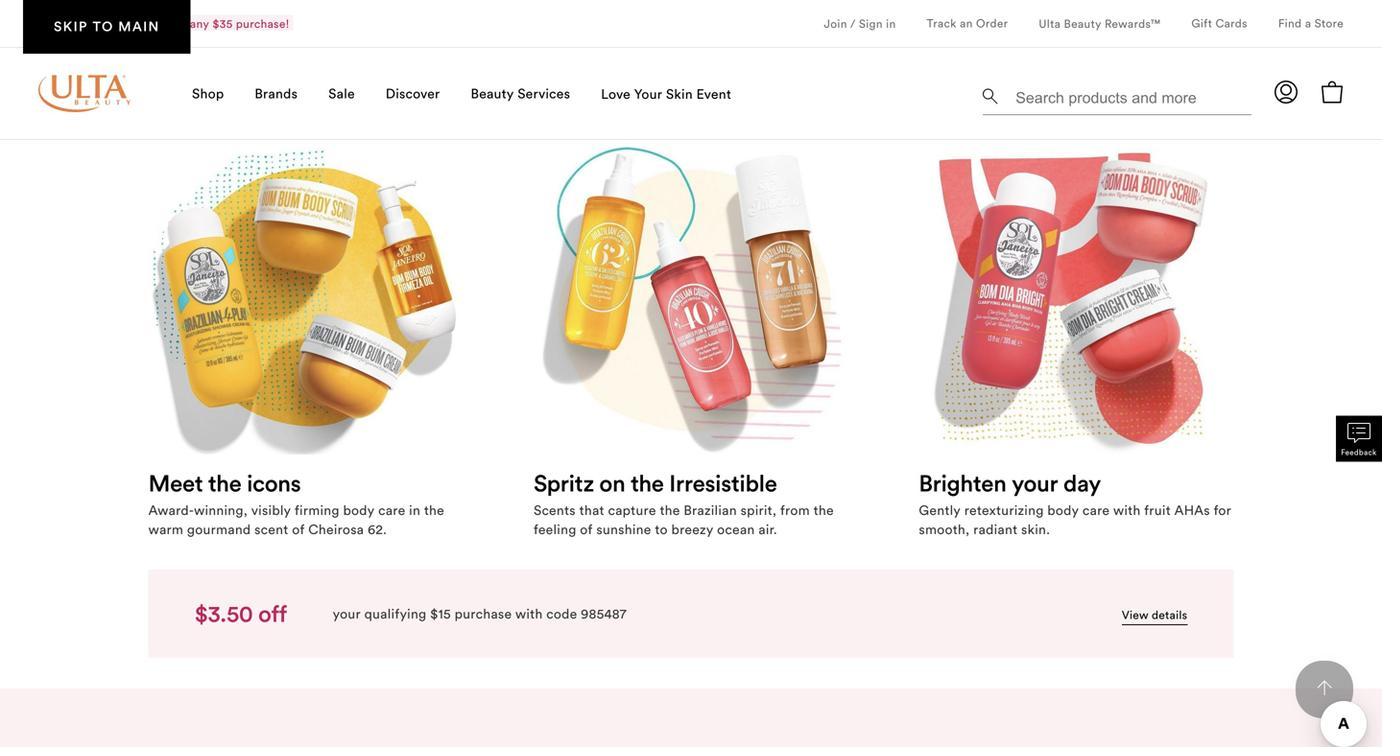 Task type: describe. For each thing, give the bounding box(es) containing it.
shipping
[[122, 16, 170, 31]]

radiant
[[974, 521, 1018, 538]]

track an order
[[927, 16, 1008, 30]]

of inside meet the icons award-winning, visibly firming body care in the warm gourmand scent of cheirosa 62.
[[292, 521, 305, 538]]

scent
[[255, 521, 288, 538]]

0 horizontal spatial with
[[516, 606, 543, 623]]

feedback
[[1341, 448, 1377, 457]]

Search products and more search field
[[1014, 77, 1246, 111]]

sign
[[859, 16, 883, 31]]

beauty services
[[471, 85, 570, 102]]

for
[[1214, 502, 1232, 519]]

order
[[976, 16, 1008, 30]]

track
[[927, 16, 957, 30]]

irresistible
[[669, 469, 777, 498]]

that
[[579, 502, 605, 519]]

feeling
[[534, 521, 577, 538]]

spritz
[[534, 469, 594, 498]]

brighten your day gently retexturizing body care with fruit ahas for smooth, radiant skin.
[[919, 469, 1232, 538]]

$35
[[213, 16, 233, 31]]

ulta beauty rewards™ button
[[1039, 0, 1161, 47]]

scents
[[534, 502, 576, 519]]

gift cards link
[[1192, 16, 1248, 33]]

from
[[780, 502, 810, 519]]

on inside the spritz on the irresistible scents that capture the brazilian spirit, from the feeling of sunshine to breezy ocean air.
[[599, 469, 625, 498]]

gently
[[919, 502, 961, 519]]

log in to your ulta account image
[[1275, 81, 1298, 104]]

brands
[[255, 85, 298, 102]]

985487
[[581, 606, 627, 623]]

body inside brighten your day gently retexturizing body care with fruit ahas for smooth, radiant skin.
[[1048, 502, 1079, 519]]

sunshine
[[597, 521, 651, 538]]

purchase!
[[236, 16, 290, 31]]

find a store link
[[1279, 16, 1344, 33]]

love your skin event
[[601, 85, 732, 103]]

skip
[[54, 18, 88, 35]]

skip to main
[[54, 18, 160, 35]]

of inside the spritz on the irresistible scents that capture the brazilian spirit, from the feeling of sunshine to breezy ocean air.
[[580, 521, 593, 538]]

your inside brighten your day gently retexturizing body care with fruit ahas for smooth, radiant skin.
[[1012, 469, 1058, 498]]

beauty inside ulta beauty rewards™ button
[[1064, 16, 1102, 31]]

body inside meet the icons award-winning, visibly firming body care in the warm gourmand scent of cheirosa 62.
[[343, 502, 375, 519]]

meet the icons award-winning, visibly firming body care in the warm gourmand scent of cheirosa 62.
[[148, 469, 445, 538]]

brands button
[[255, 47, 298, 140]]

join / sign in button
[[824, 0, 896, 47]]

cheirosa
[[308, 521, 364, 538]]

to
[[655, 521, 668, 538]]

your
[[634, 85, 663, 103]]

sale button
[[328, 47, 355, 140]]

gift
[[1192, 16, 1213, 30]]

cards
[[1216, 16, 1248, 30]]

view
[[1122, 608, 1149, 622]]

beauty inside beauty services button
[[471, 85, 514, 102]]

shop
[[192, 85, 224, 102]]

find a store
[[1279, 16, 1344, 30]]

capture
[[608, 502, 656, 519]]

an
[[960, 16, 973, 30]]

ulta
[[1039, 16, 1061, 31]]

back to top image
[[1317, 681, 1332, 696]]

view details link
[[1122, 608, 1188, 626]]

icons
[[247, 469, 301, 498]]

store
[[1315, 16, 1344, 30]]

brazilian
[[684, 502, 737, 519]]

a
[[1305, 16, 1312, 30]]

$3.50
[[195, 599, 253, 629]]

62.
[[368, 521, 387, 538]]

skin
[[666, 85, 693, 103]]

skin.
[[1021, 521, 1051, 538]]

view details
[[1122, 608, 1188, 622]]

0 items in bag image
[[1321, 80, 1344, 103]]

smooth,
[[919, 521, 970, 538]]

0 horizontal spatial your
[[333, 606, 361, 623]]

firming
[[295, 502, 340, 519]]

purchase
[[455, 606, 512, 623]]



Task type: locate. For each thing, give the bounding box(es) containing it.
care inside brighten your day gently retexturizing body care with fruit ahas for smooth, radiant skin.
[[1083, 502, 1110, 519]]

ocean
[[717, 521, 755, 538]]

beauty
[[1064, 16, 1102, 31], [471, 85, 514, 102]]

of
[[292, 521, 305, 538], [580, 521, 593, 538]]

in inside meet the icons award-winning, visibly firming body care in the warm gourmand scent of cheirosa 62.
[[409, 502, 421, 519]]

spirit,
[[741, 502, 777, 519]]

love your skin event link
[[601, 85, 732, 105]]

care down day
[[1083, 502, 1110, 519]]

0 horizontal spatial on
[[173, 16, 187, 31]]

0 vertical spatial with
[[1114, 502, 1141, 519]]

1 horizontal spatial of
[[580, 521, 593, 538]]

event
[[697, 85, 732, 103]]

1 horizontal spatial your
[[1012, 469, 1058, 498]]

skip to main link
[[23, 0, 191, 54]]

qualifying
[[364, 606, 427, 623]]

track an order link
[[927, 16, 1008, 33]]

care up 62.
[[378, 502, 406, 519]]

your
[[1012, 469, 1058, 498], [333, 606, 361, 623]]

1 horizontal spatial on
[[599, 469, 625, 498]]

with inside brighten your day gently retexturizing body care with fruit ahas for smooth, radiant skin.
[[1114, 502, 1141, 519]]

0 horizontal spatial in
[[409, 502, 421, 519]]

breezy
[[672, 521, 714, 538]]

1 horizontal spatial with
[[1114, 502, 1141, 519]]

sale
[[328, 85, 355, 102]]

in
[[886, 16, 896, 31], [409, 502, 421, 519]]

0 horizontal spatial care
[[378, 502, 406, 519]]

0 vertical spatial on
[[173, 16, 187, 31]]

meet
[[148, 469, 203, 498]]

free
[[42, 16, 66, 31]]

1 vertical spatial beauty
[[471, 85, 514, 102]]

ulta beauty rewards™
[[1039, 16, 1161, 31]]

1 care from the left
[[378, 502, 406, 519]]

0 horizontal spatial beauty
[[471, 85, 514, 102]]

your qualifying $15 purchase with code 985487
[[333, 606, 627, 623]]

1 vertical spatial your
[[333, 606, 361, 623]]

details
[[1152, 608, 1188, 622]]

free standard shipping on any $35 purchase!
[[42, 16, 290, 31]]

spritz on the irresistible scents that capture the brazilian spirit, from the feeling of sunshine to breezy ocean air.
[[534, 469, 834, 538]]

with left fruit
[[1114, 502, 1141, 519]]

of down firming at the left bottom
[[292, 521, 305, 538]]

to
[[93, 18, 114, 35]]

/
[[851, 16, 856, 31]]

winning,
[[194, 502, 248, 519]]

warm
[[148, 521, 184, 538]]

1 horizontal spatial body
[[1048, 502, 1079, 519]]

shop button
[[192, 47, 224, 140]]

beauty left services
[[471, 85, 514, 102]]

visibly
[[251, 502, 291, 519]]

brighten
[[919, 469, 1007, 498]]

0 vertical spatial your
[[1012, 469, 1058, 498]]

main
[[118, 18, 160, 35]]

1 vertical spatial with
[[516, 606, 543, 623]]

gift cards
[[1192, 16, 1248, 30]]

join
[[824, 16, 847, 31]]

$3.50 off
[[195, 599, 287, 629]]

0 horizontal spatial of
[[292, 521, 305, 538]]

gourmand
[[187, 521, 251, 538]]

services
[[518, 85, 570, 102]]

with
[[1114, 502, 1141, 519], [516, 606, 543, 623]]

care inside meet the icons award-winning, visibly firming body care in the warm gourmand scent of cheirosa 62.
[[378, 502, 406, 519]]

1 of from the left
[[292, 521, 305, 538]]

1 vertical spatial on
[[599, 469, 625, 498]]

2 body from the left
[[1048, 502, 1079, 519]]

0 horizontal spatial body
[[343, 502, 375, 519]]

any
[[190, 16, 209, 31]]

None search field
[[983, 73, 1252, 119]]

beauty services button
[[471, 47, 570, 140]]

of down that
[[580, 521, 593, 538]]

find
[[1279, 16, 1302, 30]]

ahas
[[1175, 502, 1210, 519]]

body down day
[[1048, 502, 1079, 519]]

messages bubble square menu image
[[1348, 422, 1371, 445]]

on
[[173, 16, 187, 31], [599, 469, 625, 498]]

your left qualifying
[[333, 606, 361, 623]]

love
[[601, 85, 631, 103]]

1 body from the left
[[343, 502, 375, 519]]

2 care from the left
[[1083, 502, 1110, 519]]

0 vertical spatial beauty
[[1064, 16, 1102, 31]]

fruit
[[1145, 502, 1171, 519]]

off
[[258, 599, 287, 629]]

go to ulta beauty homepage image
[[38, 75, 131, 112]]

join / sign in
[[824, 16, 896, 31]]

with left code at left
[[516, 606, 543, 623]]

body up 62.
[[343, 502, 375, 519]]

on left any
[[173, 16, 187, 31]]

discover button
[[386, 47, 440, 140]]

rewards™
[[1105, 16, 1161, 31]]

in inside button
[[886, 16, 896, 31]]

discover
[[386, 85, 440, 102]]

1 horizontal spatial beauty
[[1064, 16, 1102, 31]]

code
[[546, 606, 577, 623]]

award-
[[148, 502, 194, 519]]

1 horizontal spatial care
[[1083, 502, 1110, 519]]

retexturizing
[[965, 502, 1044, 519]]

your up retexturizing
[[1012, 469, 1058, 498]]

the
[[208, 469, 241, 498], [631, 469, 664, 498], [424, 502, 445, 519], [660, 502, 680, 519], [814, 502, 834, 519]]

1 vertical spatial in
[[409, 502, 421, 519]]

2 of from the left
[[580, 521, 593, 538]]

body
[[343, 502, 375, 519], [1048, 502, 1079, 519]]

beauty right ulta
[[1064, 16, 1102, 31]]

$15
[[430, 606, 451, 623]]

1 horizontal spatial in
[[886, 16, 896, 31]]

air.
[[759, 521, 778, 538]]

on up capture at the bottom left of page
[[599, 469, 625, 498]]

day
[[1064, 469, 1101, 498]]

0 vertical spatial in
[[886, 16, 896, 31]]

standard
[[69, 16, 119, 31]]



Task type: vqa. For each thing, say whether or not it's contained in the screenshot.
account
no



